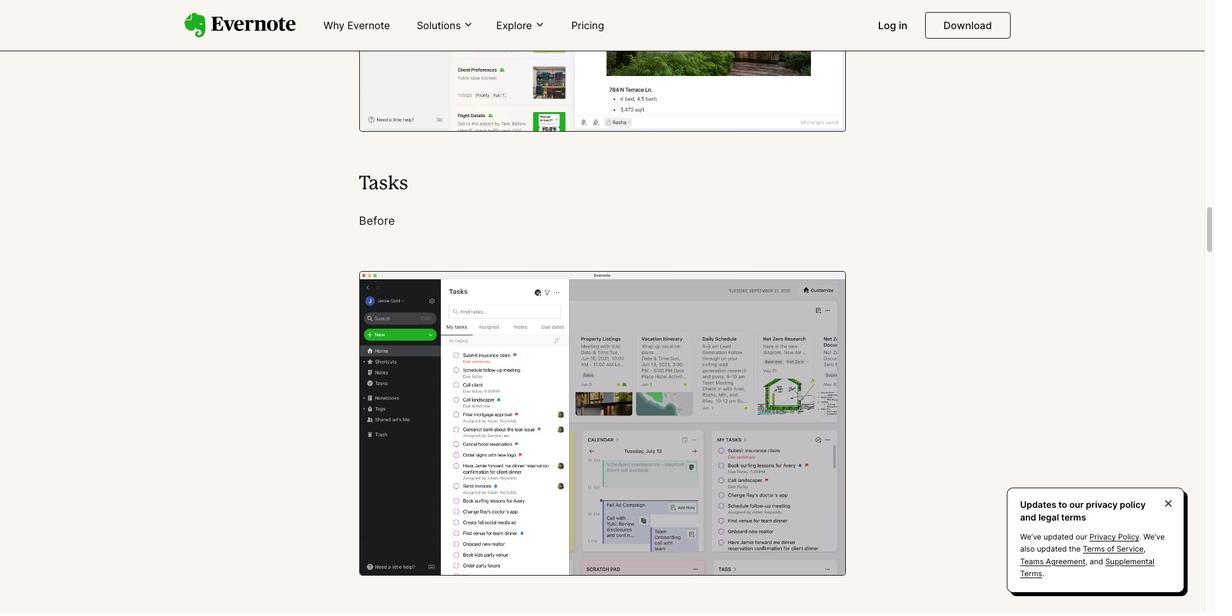 Task type: describe. For each thing, give the bounding box(es) containing it.
our for privacy
[[1076, 532, 1087, 542]]

updated inside . we've also updated the
[[1037, 545, 1067, 554]]

evernote
[[347, 19, 390, 32]]

download link
[[925, 12, 1010, 39]]

0 vertical spatial updated
[[1044, 532, 1074, 542]]

tasks
[[359, 176, 408, 193]]

1 vertical spatial ,
[[1085, 557, 1088, 566]]

. for .
[[1042, 569, 1044, 578]]

terms inside supplemental terms
[[1020, 569, 1042, 578]]

solutions
[[417, 19, 461, 32]]

1 we've from the left
[[1020, 532, 1041, 542]]

teams
[[1020, 557, 1044, 566]]

before
[[359, 214, 395, 227]]

also
[[1020, 545, 1035, 554]]

why evernote
[[323, 19, 390, 32]]

to
[[1059, 499, 1067, 510]]

legal
[[1038, 512, 1059, 523]]

and inside updates to our privacy policy and legal terms
[[1020, 512, 1036, 523]]

explore
[[496, 19, 532, 32]]

log in link
[[870, 14, 915, 38]]

supplemental terms
[[1020, 557, 1154, 578]]

we've updated our privacy policy
[[1020, 532, 1139, 542]]

in
[[899, 19, 907, 32]]

0 vertical spatial ,
[[1144, 545, 1146, 554]]

updates to our privacy policy and legal terms
[[1020, 499, 1146, 523]]

the
[[1069, 545, 1081, 554]]

we've inside . we've also updated the
[[1143, 532, 1165, 542]]



Task type: locate. For each thing, give the bounding box(es) containing it.
0 horizontal spatial .
[[1042, 569, 1044, 578]]

why evernote link
[[316, 14, 398, 38]]

1 horizontal spatial .
[[1139, 532, 1141, 542]]

1 horizontal spatial we've
[[1143, 532, 1165, 542]]

our up the
[[1076, 532, 1087, 542]]

why
[[323, 19, 345, 32]]

1 vertical spatial our
[[1076, 532, 1087, 542]]

terms of service , teams agreement , and
[[1020, 545, 1146, 566]]

old evernote ui - tasks image
[[359, 271, 846, 576]]

supplemental
[[1105, 557, 1154, 566]]

download
[[944, 19, 992, 32]]

2 we've from the left
[[1143, 532, 1165, 542]]

0 horizontal spatial and
[[1020, 512, 1036, 523]]

1 vertical spatial .
[[1042, 569, 1044, 578]]

agreement
[[1046, 557, 1085, 566]]

,
[[1144, 545, 1146, 554], [1085, 557, 1088, 566]]

pricing link
[[564, 14, 612, 38]]

teams agreement link
[[1020, 557, 1085, 566]]

service
[[1117, 545, 1144, 554]]

updated up the
[[1044, 532, 1074, 542]]

. we've also updated the
[[1020, 532, 1165, 554]]

privacy
[[1086, 499, 1118, 510]]

0 horizontal spatial we've
[[1020, 532, 1041, 542]]

1 vertical spatial terms
[[1020, 569, 1042, 578]]

terms
[[1061, 512, 1086, 523]]

supplemental terms link
[[1020, 557, 1154, 578]]

we've right policy
[[1143, 532, 1165, 542]]

our up terms
[[1069, 499, 1084, 510]]

updated up teams agreement link
[[1037, 545, 1067, 554]]

our for privacy
[[1069, 499, 1084, 510]]

and
[[1020, 512, 1036, 523], [1090, 557, 1103, 566]]

0 horizontal spatial terms
[[1020, 569, 1042, 578]]

1 vertical spatial and
[[1090, 557, 1103, 566]]

, down . we've also updated the
[[1085, 557, 1088, 566]]

. for . we've also updated the
[[1139, 532, 1141, 542]]

we've
[[1020, 532, 1041, 542], [1143, 532, 1165, 542]]

. up service
[[1139, 532, 1141, 542]]

privacy
[[1090, 532, 1116, 542]]

terms inside "terms of service , teams agreement , and"
[[1083, 545, 1105, 554]]

terms down privacy
[[1083, 545, 1105, 554]]

updated
[[1044, 532, 1074, 542], [1037, 545, 1067, 554]]

1 horizontal spatial ,
[[1144, 545, 1146, 554]]

we've up also
[[1020, 532, 1041, 542]]

terms of service link
[[1083, 545, 1144, 554]]

. down teams agreement link
[[1042, 569, 1044, 578]]

log
[[878, 19, 896, 32]]

solutions button
[[413, 18, 477, 32]]

evernote logo image
[[184, 13, 296, 38]]

.
[[1139, 532, 1141, 542], [1042, 569, 1044, 578]]

0 vertical spatial and
[[1020, 512, 1036, 523]]

1 horizontal spatial and
[[1090, 557, 1103, 566]]

privacy policy link
[[1090, 532, 1139, 542]]

. inside . we've also updated the
[[1139, 532, 1141, 542]]

our inside updates to our privacy policy and legal terms
[[1069, 499, 1084, 510]]

1 horizontal spatial terms
[[1083, 545, 1105, 554]]

policy
[[1118, 532, 1139, 542]]

of
[[1107, 545, 1114, 554]]

0 vertical spatial our
[[1069, 499, 1084, 510]]

0 vertical spatial terms
[[1083, 545, 1105, 554]]

and down . we've also updated the
[[1090, 557, 1103, 566]]

and inside "terms of service , teams agreement , and"
[[1090, 557, 1103, 566]]

0 horizontal spatial ,
[[1085, 557, 1088, 566]]

, up supplemental
[[1144, 545, 1146, 554]]

0 vertical spatial .
[[1139, 532, 1141, 542]]

policy
[[1120, 499, 1146, 510]]

and down updates
[[1020, 512, 1036, 523]]

terms
[[1083, 545, 1105, 554], [1020, 569, 1042, 578]]

explore button
[[493, 18, 549, 32]]

log in
[[878, 19, 907, 32]]

updates
[[1020, 499, 1056, 510]]

terms down teams
[[1020, 569, 1042, 578]]

our
[[1069, 499, 1084, 510], [1076, 532, 1087, 542]]

pricing
[[571, 19, 604, 32]]

1 vertical spatial updated
[[1037, 545, 1067, 554]]



Task type: vqa. For each thing, say whether or not it's contained in the screenshot.
WHY EVERNOTE
yes



